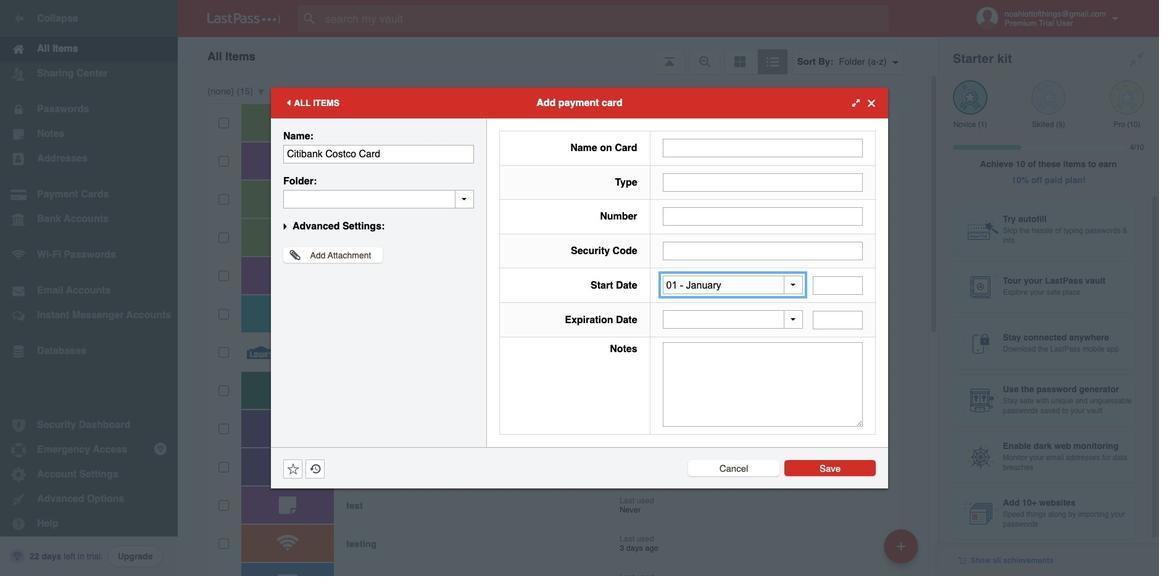 Task type: vqa. For each thing, say whether or not it's contained in the screenshot.
New item element
no



Task type: describe. For each thing, give the bounding box(es) containing it.
new item navigation
[[880, 526, 926, 577]]

Search search field
[[298, 5, 913, 32]]

lastpass image
[[207, 13, 280, 24]]

main navigation navigation
[[0, 0, 178, 577]]



Task type: locate. For each thing, give the bounding box(es) containing it.
vault options navigation
[[178, 37, 938, 74]]

None text field
[[663, 139, 863, 158], [283, 145, 474, 164], [663, 173, 863, 192], [663, 208, 863, 226], [663, 343, 863, 427], [663, 139, 863, 158], [283, 145, 474, 164], [663, 173, 863, 192], [663, 208, 863, 226], [663, 343, 863, 427]]

None text field
[[283, 190, 474, 209], [663, 242, 863, 260], [813, 276, 863, 295], [813, 311, 863, 330], [283, 190, 474, 209], [663, 242, 863, 260], [813, 276, 863, 295], [813, 311, 863, 330]]

search my vault text field
[[298, 5, 913, 32]]

new item image
[[897, 542, 906, 551]]

dialog
[[271, 88, 888, 489]]



